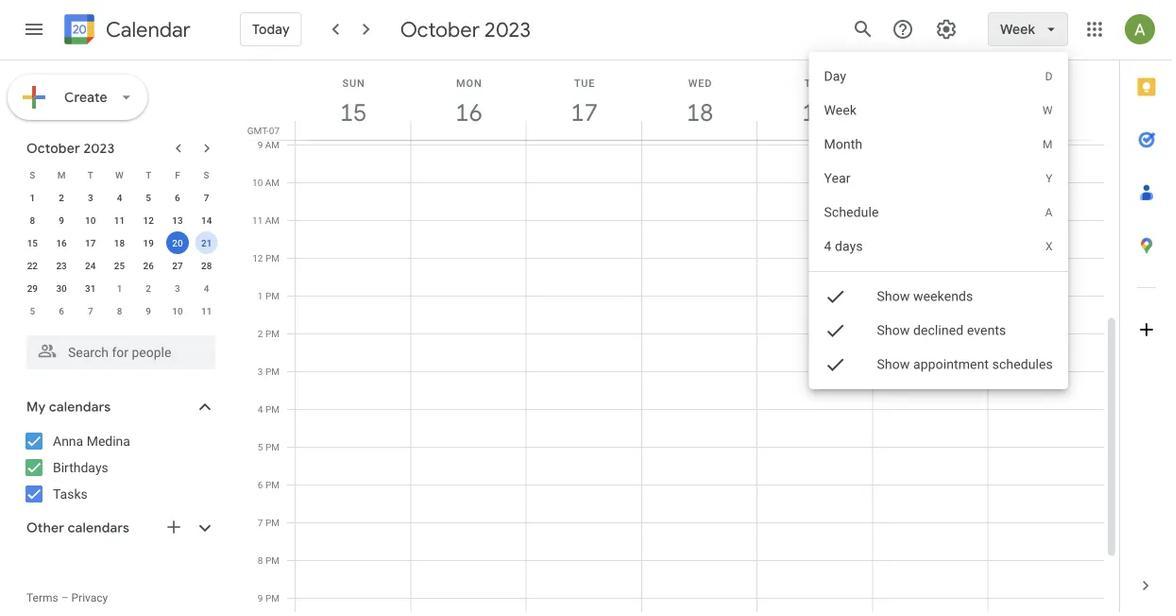 Task type: vqa. For each thing, say whether or not it's contained in the screenshot.


Task type: describe. For each thing, give the bounding box(es) containing it.
pm for 8 pm
[[265, 555, 280, 566]]

day
[[824, 68, 847, 84]]

tasks
[[53, 486, 88, 502]]

schedule menu item
[[809, 196, 1069, 230]]

9 up 16 element
[[59, 214, 64, 226]]

15 element
[[21, 231, 44, 254]]

16 inside october 2023 grid
[[56, 237, 67, 248]]

wed 18
[[685, 77, 713, 128]]

2 check checkbox item from the top
[[809, 314, 1069, 348]]

weekends
[[914, 289, 974, 304]]

18 link
[[678, 91, 722, 134]]

31
[[85, 282, 96, 294]]

25
[[114, 260, 125, 271]]

1 vertical spatial –
[[61, 591, 69, 605]]

2 pm
[[258, 328, 280, 339]]

22 element
[[21, 254, 44, 277]]

21 cell
[[192, 231, 221, 254]]

show weekends
[[877, 289, 974, 304]]

13 element
[[166, 209, 189, 231]]

1 inside "element"
[[117, 282, 122, 294]]

0 horizontal spatial 3
[[88, 192, 93, 203]]

pm for 9 pm
[[265, 592, 280, 604]]

d
[[1046, 70, 1053, 83]]

november 4 element
[[195, 277, 218, 300]]

schedules
[[993, 357, 1053, 372]]

4 up 11 element at the left top of page
[[117, 192, 122, 203]]

7 for november 7 element
[[88, 305, 93, 317]]

26
[[143, 260, 154, 271]]

11 am
[[252, 214, 280, 226]]

17 inside column header
[[570, 97, 597, 128]]

today
[[252, 21, 290, 38]]

27 element
[[166, 254, 189, 277]]

1 horizontal spatial october
[[400, 16, 480, 43]]

days
[[835, 239, 863, 254]]

11 for 11 element at the left top of page
[[114, 214, 125, 226]]

26 element
[[137, 254, 160, 277]]

privacy link
[[71, 591, 108, 605]]

20, today element
[[166, 231, 189, 254]]

show for show appointment schedules
[[877, 357, 910, 372]]

row containing 5
[[18, 300, 221, 322]]

24
[[85, 260, 96, 271]]

10 for 10 "element"
[[85, 214, 96, 226]]

18 inside wed 18
[[685, 97, 712, 128]]

– inside movies 1 – 2pm
[[886, 312, 893, 325]]

11 for november 11 element
[[201, 305, 212, 317]]

sat
[[1037, 77, 1058, 89]]

pm for 6 pm
[[265, 479, 280, 490]]

thu 19
[[801, 77, 828, 128]]

0 horizontal spatial 2
[[59, 192, 64, 203]]

other calendars
[[26, 520, 130, 537]]

my
[[26, 399, 46, 416]]

sun 15
[[339, 77, 366, 128]]

w inside menu item
[[1043, 104, 1053, 117]]

6 for 'november 6' element
[[59, 305, 64, 317]]

movies 1 – 2pm
[[876, 298, 919, 325]]

23 element
[[50, 254, 73, 277]]

30
[[56, 282, 67, 294]]

3 pm
[[258, 366, 280, 377]]

25 element
[[108, 254, 131, 277]]

1 up 15 element
[[30, 192, 35, 203]]

pm for 3 pm
[[265, 366, 280, 377]]

november 8 element
[[108, 300, 131, 322]]

tue 17
[[570, 77, 597, 128]]

wed
[[688, 77, 713, 89]]

calendar
[[106, 17, 191, 43]]

tue
[[574, 77, 596, 89]]

6 pm
[[258, 479, 280, 490]]

other
[[26, 520, 64, 537]]

22
[[27, 260, 38, 271]]

3 check checkbox item from the top
[[809, 348, 1069, 382]]

november 3 element
[[166, 277, 189, 300]]

2 for the november 2 element
[[146, 282, 151, 294]]

18 inside row
[[114, 237, 125, 248]]

8 for 8 pm
[[258, 555, 263, 566]]

pm for 5 pm
[[265, 441, 280, 453]]

m for month
[[1043, 138, 1053, 151]]

today button
[[240, 7, 302, 52]]

4 pm
[[258, 403, 280, 415]]

week button
[[988, 7, 1069, 52]]

0 vertical spatial october 2023
[[400, 16, 531, 43]]

0 vertical spatial 6
[[175, 192, 180, 203]]

10 for november 10 element
[[172, 305, 183, 317]]

11 for 11 am
[[252, 214, 263, 226]]

create
[[64, 89, 108, 106]]

appointment
[[914, 357, 989, 372]]

2 t from the left
[[146, 169, 151, 180]]

14
[[201, 214, 212, 226]]

10 element
[[79, 209, 102, 231]]

4 days
[[824, 239, 863, 254]]

october 2023 grid
[[18, 163, 221, 322]]

20
[[172, 237, 183, 248]]

13
[[172, 214, 183, 226]]

show for show declined events
[[877, 323, 910, 338]]

29
[[27, 282, 38, 294]]

16 element
[[50, 231, 73, 254]]

terms
[[26, 591, 58, 605]]

5 pm
[[258, 441, 280, 453]]

movies
[[876, 298, 914, 311]]

month
[[824, 137, 863, 152]]

19 column header
[[757, 60, 873, 140]]

am for 11 am
[[265, 214, 280, 226]]

main drawer image
[[23, 18, 45, 41]]

10 for 10 am
[[252, 177, 263, 188]]

9 for 9 am
[[258, 139, 263, 150]]

1 pm
[[258, 290, 280, 301]]

10 am
[[252, 177, 280, 188]]

pm for 7 pm
[[265, 517, 280, 528]]

calendar heading
[[102, 17, 191, 43]]

declined
[[914, 323, 964, 338]]

year menu item
[[809, 162, 1069, 196]]

8 pm
[[258, 555, 280, 566]]

mon 16
[[454, 77, 482, 128]]

y
[[1046, 172, 1053, 185]]

row containing 29
[[18, 277, 221, 300]]

0 horizontal spatial october
[[26, 140, 80, 157]]

17 inside row
[[85, 237, 96, 248]]

1 vertical spatial 2023
[[84, 140, 115, 157]]

november 6 element
[[50, 300, 73, 322]]

30 element
[[50, 277, 73, 300]]

0 vertical spatial 7
[[204, 192, 209, 203]]

my calendars list
[[4, 426, 234, 509]]

17 column header
[[526, 60, 642, 140]]

anna
[[53, 433, 83, 449]]

mon
[[456, 77, 482, 89]]



Task type: locate. For each thing, give the bounding box(es) containing it.
m
[[1043, 138, 1053, 151], [57, 169, 66, 180]]

6 down 30 element
[[59, 305, 64, 317]]

1 horizontal spatial t
[[146, 169, 151, 180]]

november 1 element
[[108, 277, 131, 300]]

0 horizontal spatial w
[[115, 169, 124, 180]]

5 row from the top
[[18, 254, 221, 277]]

16 column header
[[410, 60, 527, 140]]

settings menu image
[[935, 18, 958, 41]]

1 horizontal spatial m
[[1043, 138, 1053, 151]]

1 vertical spatial show
[[877, 323, 910, 338]]

m for s
[[57, 169, 66, 180]]

1 horizontal spatial 3
[[175, 282, 180, 294]]

week right settings menu icon
[[1001, 21, 1035, 38]]

6 up 7 pm
[[258, 479, 263, 490]]

column header
[[872, 121, 873, 140]]

1 vertical spatial 10
[[85, 214, 96, 226]]

pm up 2 pm
[[265, 290, 280, 301]]

show
[[877, 289, 910, 304], [877, 323, 910, 338], [877, 357, 910, 372]]

0 horizontal spatial october 2023
[[26, 140, 115, 157]]

2 up 3 pm
[[258, 328, 263, 339]]

29 element
[[21, 277, 44, 300]]

9 for november 9 element
[[146, 305, 151, 317]]

12 up 19 'element'
[[143, 214, 154, 226]]

october down create popup button
[[26, 140, 80, 157]]

19 element
[[137, 231, 160, 254]]

24 element
[[79, 254, 102, 277]]

15 inside 15 element
[[27, 237, 38, 248]]

3 up 10 "element"
[[88, 192, 93, 203]]

3 for 3 pm
[[258, 366, 263, 377]]

pm for 4 pm
[[265, 403, 280, 415]]

1 down movies
[[876, 312, 883, 325]]

calendars down tasks
[[68, 520, 130, 537]]

0 vertical spatial 10
[[252, 177, 263, 188]]

2pm
[[896, 312, 919, 325]]

thu
[[805, 77, 827, 89]]

pm down 4 pm
[[265, 441, 280, 453]]

m up 16 element
[[57, 169, 66, 180]]

show for show weekends
[[877, 289, 910, 304]]

0 horizontal spatial 6
[[59, 305, 64, 317]]

4 for 4 days
[[824, 239, 832, 254]]

4 pm from the top
[[265, 366, 280, 377]]

1 down 12 pm
[[258, 290, 263, 301]]

calendars up anna medina
[[49, 399, 111, 416]]

0 horizontal spatial 7
[[88, 305, 93, 317]]

1 horizontal spatial 11
[[201, 305, 212, 317]]

5 for november 5 element
[[30, 305, 35, 317]]

9 for 9 pm
[[258, 592, 263, 604]]

19 down thu
[[801, 97, 828, 128]]

2 row from the top
[[18, 186, 221, 209]]

am for 9 am
[[265, 139, 280, 150]]

check for show appointment schedules
[[824, 353, 847, 376]]

4 for november 4 element
[[204, 282, 209, 294]]

check checkbox item down weekends
[[809, 314, 1069, 348]]

0 horizontal spatial 2023
[[84, 140, 115, 157]]

pm for 2 pm
[[265, 328, 280, 339]]

november 10 element
[[166, 300, 189, 322]]

week inside 'week' popup button
[[1001, 21, 1035, 38]]

12 element
[[137, 209, 160, 231]]

2 vertical spatial check
[[824, 353, 847, 376]]

row group containing 1
[[18, 186, 221, 322]]

show appointment schedules
[[877, 357, 1053, 372]]

0 vertical spatial am
[[265, 139, 280, 150]]

1 horizontal spatial –
[[886, 312, 893, 325]]

s
[[30, 169, 35, 180], [204, 169, 209, 180]]

october 2023 down create popup button
[[26, 140, 115, 157]]

2 pm from the top
[[265, 290, 280, 301]]

pm down 2 pm
[[265, 366, 280, 377]]

19 inside column header
[[801, 97, 828, 128]]

1 vertical spatial 19
[[143, 237, 154, 248]]

None search field
[[0, 328, 234, 369]]

7 up 14 element
[[204, 192, 209, 203]]

t left f
[[146, 169, 151, 180]]

1 horizontal spatial week
[[1001, 21, 1035, 38]]

s up 15 element
[[30, 169, 35, 180]]

november 5 element
[[21, 300, 44, 322]]

0 vertical spatial week
[[1001, 21, 1035, 38]]

2 show from the top
[[877, 323, 910, 338]]

am for 10 am
[[265, 177, 280, 188]]

0 vertical spatial 15
[[339, 97, 366, 128]]

18 down wed
[[685, 97, 712, 128]]

menu
[[809, 52, 1069, 389]]

2 vertical spatial show
[[877, 357, 910, 372]]

row containing 1
[[18, 186, 221, 209]]

9 pm
[[258, 592, 280, 604]]

3 row from the top
[[18, 209, 221, 231]]

16 link
[[447, 91, 491, 134]]

0 horizontal spatial 12
[[143, 214, 154, 226]]

7 for 7 pm
[[258, 517, 263, 528]]

–
[[886, 312, 893, 325], [61, 591, 69, 605]]

tab list
[[1121, 60, 1172, 559]]

0 horizontal spatial 11
[[114, 214, 125, 226]]

10 inside "element"
[[85, 214, 96, 226]]

1
[[30, 192, 35, 203], [117, 282, 122, 294], [258, 290, 263, 301], [876, 312, 883, 325]]

1 vertical spatial 15
[[27, 237, 38, 248]]

1 horizontal spatial 8
[[117, 305, 122, 317]]

2 vertical spatial 3
[[258, 366, 263, 377]]

1 vertical spatial october
[[26, 140, 80, 157]]

3 am from the top
[[265, 214, 280, 226]]

row containing s
[[18, 163, 221, 186]]

6
[[175, 192, 180, 203], [59, 305, 64, 317], [258, 479, 263, 490]]

28
[[201, 260, 212, 271]]

3 check from the top
[[824, 353, 847, 376]]

4 inside november 4 element
[[204, 282, 209, 294]]

0 vertical spatial 5
[[146, 192, 151, 203]]

18 column header
[[641, 60, 758, 140]]

pm down 7 pm
[[265, 555, 280, 566]]

1 vertical spatial 18
[[114, 237, 125, 248]]

10 up 11 am
[[252, 177, 263, 188]]

7 down 31 element in the top left of the page
[[88, 305, 93, 317]]

0 horizontal spatial 5
[[30, 305, 35, 317]]

0 vertical spatial 2
[[59, 192, 64, 203]]

am
[[265, 139, 280, 150], [265, 177, 280, 188], [265, 214, 280, 226]]

12 for 12 pm
[[252, 252, 263, 264]]

2 horizontal spatial 10
[[252, 177, 263, 188]]

check checkbox item down declined on the bottom right of the page
[[809, 348, 1069, 382]]

month menu item
[[809, 128, 1069, 162]]

1 vertical spatial 3
[[175, 282, 180, 294]]

4 row from the top
[[18, 231, 221, 254]]

27
[[172, 260, 183, 271]]

f
[[175, 169, 180, 180]]

t
[[88, 169, 93, 180], [146, 169, 151, 180]]

19 link
[[794, 91, 837, 134]]

medina
[[87, 433, 130, 449]]

14 element
[[195, 209, 218, 231]]

1 vertical spatial w
[[115, 169, 124, 180]]

1 down 25 element
[[117, 282, 122, 294]]

1 horizontal spatial october 2023
[[400, 16, 531, 43]]

4 left days at the top right of the page
[[824, 239, 832, 254]]

october up mon
[[400, 16, 480, 43]]

15 inside 15 column header
[[339, 97, 366, 128]]

18 up '25'
[[114, 237, 125, 248]]

sat column header
[[988, 60, 1104, 140]]

row
[[18, 163, 221, 186], [18, 186, 221, 209], [18, 209, 221, 231], [18, 231, 221, 254], [18, 254, 221, 277], [18, 277, 221, 300], [18, 300, 221, 322]]

1 vertical spatial 12
[[252, 252, 263, 264]]

am down 07
[[265, 139, 280, 150]]

gmt-
[[247, 125, 269, 136]]

19 up 26
[[143, 237, 154, 248]]

0 vertical spatial calendars
[[49, 399, 111, 416]]

28 element
[[195, 254, 218, 277]]

1 vertical spatial 7
[[88, 305, 93, 317]]

terms link
[[26, 591, 58, 605]]

3 show from the top
[[877, 357, 910, 372]]

1 pm from the top
[[265, 252, 280, 264]]

terms – privacy
[[26, 591, 108, 605]]

6 pm from the top
[[265, 441, 280, 453]]

11 up 18 element
[[114, 214, 125, 226]]

19 inside 'element'
[[143, 237, 154, 248]]

m up y at the top right
[[1043, 138, 1053, 151]]

a
[[1046, 206, 1053, 219]]

1 horizontal spatial 16
[[454, 97, 481, 128]]

w inside row
[[115, 169, 124, 180]]

7
[[204, 192, 209, 203], [88, 305, 93, 317], [258, 517, 263, 528]]

calendars for other calendars
[[68, 520, 130, 537]]

november 11 element
[[195, 300, 218, 322]]

pm up 7 pm
[[265, 479, 280, 490]]

show down 2pm
[[877, 357, 910, 372]]

row containing 8
[[18, 209, 221, 231]]

7 pm from the top
[[265, 479, 280, 490]]

0 horizontal spatial 19
[[143, 237, 154, 248]]

am up 12 pm
[[265, 214, 280, 226]]

1 horizontal spatial 2
[[146, 282, 151, 294]]

16 inside mon 16
[[454, 97, 481, 128]]

create button
[[8, 75, 147, 120]]

3 down 2 pm
[[258, 366, 263, 377]]

november 2 element
[[137, 277, 160, 300]]

6 down f
[[175, 192, 180, 203]]

8
[[30, 214, 35, 226], [117, 305, 122, 317], [258, 555, 263, 566]]

17 link
[[563, 91, 606, 134]]

3 for november 3 element
[[175, 282, 180, 294]]

0 vertical spatial show
[[877, 289, 910, 304]]

add other calendars image
[[164, 518, 183, 537]]

november 9 element
[[137, 300, 160, 322]]

4
[[117, 192, 122, 203], [824, 239, 832, 254], [204, 282, 209, 294], [258, 403, 263, 415]]

18 element
[[108, 231, 131, 254]]

1 t from the left
[[88, 169, 93, 180]]

4 up november 11 element
[[204, 282, 209, 294]]

0 horizontal spatial s
[[30, 169, 35, 180]]

9 pm from the top
[[265, 555, 280, 566]]

1 horizontal spatial s
[[204, 169, 209, 180]]

show declined events
[[877, 323, 1007, 338]]

my calendars
[[26, 399, 111, 416]]

1 vertical spatial check
[[824, 319, 847, 342]]

12 down 11 am
[[252, 252, 263, 264]]

year
[[824, 171, 851, 186]]

8 down november 1 "element"
[[117, 305, 122, 317]]

0 vertical spatial 18
[[685, 97, 712, 128]]

my calendars button
[[4, 392, 234, 422]]

0 horizontal spatial week
[[824, 103, 857, 118]]

8 up 9 pm
[[258, 555, 263, 566]]

1 row from the top
[[18, 163, 221, 186]]

1 vertical spatial 6
[[59, 305, 64, 317]]

8 for the november 8 element
[[117, 305, 122, 317]]

pm
[[265, 252, 280, 264], [265, 290, 280, 301], [265, 328, 280, 339], [265, 366, 280, 377], [265, 403, 280, 415], [265, 441, 280, 453], [265, 479, 280, 490], [265, 517, 280, 528], [265, 555, 280, 566], [265, 592, 280, 604]]

5 pm from the top
[[265, 403, 280, 415]]

check for show declined events
[[824, 319, 847, 342]]

1 vertical spatial m
[[57, 169, 66, 180]]

w down sat at the right top
[[1043, 104, 1053, 117]]

2 horizontal spatial 8
[[258, 555, 263, 566]]

21 element
[[195, 231, 218, 254]]

23
[[56, 260, 67, 271]]

october 2023
[[400, 16, 531, 43], [26, 140, 115, 157]]

pm down 8 pm
[[265, 592, 280, 604]]

15 link
[[332, 91, 375, 134]]

2023 down "create"
[[84, 140, 115, 157]]

3 pm from the top
[[265, 328, 280, 339]]

10 down november 3 element
[[172, 305, 183, 317]]

grid containing 15
[[242, 60, 1120, 613]]

show down movies
[[877, 323, 910, 338]]

1 horizontal spatial 10
[[172, 305, 183, 317]]

4 days menu item
[[809, 230, 1069, 264]]

1 vertical spatial am
[[265, 177, 280, 188]]

11
[[114, 214, 125, 226], [252, 214, 263, 226], [201, 305, 212, 317]]

m inside october 2023 grid
[[57, 169, 66, 180]]

calendars inside dropdown button
[[49, 399, 111, 416]]

2023 up "16" column header at the left top of page
[[485, 16, 531, 43]]

w
[[1043, 104, 1053, 117], [115, 169, 124, 180]]

2023
[[485, 16, 531, 43], [84, 140, 115, 157]]

2 s from the left
[[204, 169, 209, 180]]

2 vertical spatial 6
[[258, 479, 263, 490]]

0 vertical spatial –
[[886, 312, 893, 325]]

10 inside grid
[[252, 177, 263, 188]]

4 inside 4 days menu item
[[824, 239, 832, 254]]

calendars inside 'dropdown button'
[[68, 520, 130, 537]]

sun
[[343, 77, 365, 89]]

row group
[[18, 186, 221, 322]]

9 down 8 pm
[[258, 592, 263, 604]]

pm down 3 pm
[[265, 403, 280, 415]]

calendars
[[49, 399, 111, 416], [68, 520, 130, 537]]

11 down 10 am
[[252, 214, 263, 226]]

week up month
[[824, 103, 857, 118]]

21
[[201, 237, 212, 248]]

0 horizontal spatial t
[[88, 169, 93, 180]]

1 s from the left
[[30, 169, 35, 180]]

october 2023 up mon
[[400, 16, 531, 43]]

10
[[252, 177, 263, 188], [85, 214, 96, 226], [172, 305, 183, 317]]

15 up 22
[[27, 237, 38, 248]]

birthdays
[[53, 460, 108, 475]]

17 down tue
[[570, 97, 597, 128]]

7 down the 6 pm
[[258, 517, 263, 528]]

2 horizontal spatial 3
[[258, 366, 263, 377]]

5 for 5 pm
[[258, 441, 263, 453]]

check checkbox item up declined on the bottom right of the page
[[809, 280, 1069, 314]]

9 am
[[258, 139, 280, 150]]

check checkbox item
[[809, 280, 1069, 314], [809, 314, 1069, 348], [809, 348, 1069, 382]]

7 row from the top
[[18, 300, 221, 322]]

2 vertical spatial 7
[[258, 517, 263, 528]]

1 am from the top
[[265, 139, 280, 150]]

0 vertical spatial 16
[[454, 97, 481, 128]]

2 vertical spatial 10
[[172, 305, 183, 317]]

Search for people text field
[[38, 335, 204, 369]]

– right terms
[[61, 591, 69, 605]]

1 vertical spatial 16
[[56, 237, 67, 248]]

0 vertical spatial check
[[824, 285, 847, 308]]

5 up the 12 "element"
[[146, 192, 151, 203]]

17 element
[[79, 231, 102, 254]]

11 element
[[108, 209, 131, 231]]

2 horizontal spatial 11
[[252, 214, 263, 226]]

12 for 12
[[143, 214, 154, 226]]

grid
[[242, 60, 1120, 613]]

5 down 4 pm
[[258, 441, 263, 453]]

0 vertical spatial 19
[[801, 97, 828, 128]]

5
[[146, 192, 151, 203], [30, 305, 35, 317], [258, 441, 263, 453]]

1 horizontal spatial 17
[[570, 97, 597, 128]]

2 check from the top
[[824, 319, 847, 342]]

9 down gmt-
[[258, 139, 263, 150]]

s right f
[[204, 169, 209, 180]]

anna medina
[[53, 433, 130, 449]]

calendar element
[[60, 10, 191, 52]]

other calendars button
[[4, 513, 234, 543]]

16 down mon
[[454, 97, 481, 128]]

16 up 23
[[56, 237, 67, 248]]

week inside week menu item
[[824, 103, 857, 118]]

– down movies
[[886, 312, 893, 325]]

2 for 2 pm
[[258, 328, 263, 339]]

2 horizontal spatial 6
[[258, 479, 263, 490]]

october
[[400, 16, 480, 43], [26, 140, 80, 157]]

6 for 6 pm
[[258, 479, 263, 490]]

1 inside movies 1 – 2pm
[[876, 312, 883, 325]]

1 vertical spatial october 2023
[[26, 140, 115, 157]]

t up 10 "element"
[[88, 169, 93, 180]]

11 down november 4 element
[[201, 305, 212, 317]]

2 vertical spatial 2
[[258, 328, 263, 339]]

0 vertical spatial m
[[1043, 138, 1053, 151]]

9
[[258, 139, 263, 150], [59, 214, 64, 226], [146, 305, 151, 317], [258, 592, 263, 604]]

2 horizontal spatial 2
[[258, 328, 263, 339]]

0 horizontal spatial 8
[[30, 214, 35, 226]]

9 down the november 2 element
[[146, 305, 151, 317]]

07
[[269, 125, 280, 136]]

0 vertical spatial w
[[1043, 104, 1053, 117]]

20 cell
[[163, 231, 192, 254]]

8 up 15 element
[[30, 214, 35, 226]]

0 vertical spatial 3
[[88, 192, 93, 203]]

0 horizontal spatial 18
[[114, 237, 125, 248]]

0 horizontal spatial –
[[61, 591, 69, 605]]

15 column header
[[295, 60, 411, 140]]

calendars for my calendars
[[49, 399, 111, 416]]

m inside month 'menu item'
[[1043, 138, 1053, 151]]

12 pm
[[252, 252, 280, 264]]

0 vertical spatial 12
[[143, 214, 154, 226]]

pm up 1 pm
[[265, 252, 280, 264]]

w up 11 element at the left top of page
[[115, 169, 124, 180]]

19
[[801, 97, 828, 128], [143, 237, 154, 248]]

1 vertical spatial calendars
[[68, 520, 130, 537]]

10 pm from the top
[[265, 592, 280, 604]]

1 check from the top
[[824, 285, 847, 308]]

5 down 29 element
[[30, 305, 35, 317]]

3 up november 10 element
[[175, 282, 180, 294]]

show up 2pm
[[877, 289, 910, 304]]

16
[[454, 97, 481, 128], [56, 237, 67, 248]]

2 up 16 element
[[59, 192, 64, 203]]

week menu item
[[809, 94, 1069, 128]]

pm up 3 pm
[[265, 328, 280, 339]]

15 down sun
[[339, 97, 366, 128]]

18
[[685, 97, 712, 128], [114, 237, 125, 248]]

1 horizontal spatial 18
[[685, 97, 712, 128]]

1 vertical spatial 2
[[146, 282, 151, 294]]

0 vertical spatial 17
[[570, 97, 597, 128]]

2 vertical spatial 5
[[258, 441, 263, 453]]

pm for 1 pm
[[265, 290, 280, 301]]

1 horizontal spatial 12
[[252, 252, 263, 264]]

10 up 17 element on the left top of page
[[85, 214, 96, 226]]

6 row from the top
[[18, 277, 221, 300]]

1 horizontal spatial 5
[[146, 192, 151, 203]]

1 vertical spatial 17
[[85, 237, 96, 248]]

row containing 22
[[18, 254, 221, 277]]

31 element
[[79, 277, 102, 300]]

12 inside "element"
[[143, 214, 154, 226]]

privacy
[[71, 591, 108, 605]]

8 pm from the top
[[265, 517, 280, 528]]

0 vertical spatial october
[[400, 16, 480, 43]]

row containing 15
[[18, 231, 221, 254]]

0 horizontal spatial m
[[57, 169, 66, 180]]

4 down 3 pm
[[258, 403, 263, 415]]

0 horizontal spatial 17
[[85, 237, 96, 248]]

november 7 element
[[79, 300, 102, 322]]

pm for 12 pm
[[265, 252, 280, 264]]

17 up 24
[[85, 237, 96, 248]]

x
[[1046, 240, 1053, 253]]

17
[[570, 97, 597, 128], [85, 237, 96, 248]]

8 inside the november 8 element
[[117, 305, 122, 317]]

1 horizontal spatial w
[[1043, 104, 1053, 117]]

events
[[967, 323, 1007, 338]]

1 vertical spatial 8
[[117, 305, 122, 317]]

pm down the 6 pm
[[265, 517, 280, 528]]

day menu item
[[809, 60, 1069, 94]]

1 check checkbox item from the top
[[809, 280, 1069, 314]]

2 down 26 element
[[146, 282, 151, 294]]

check for show weekends
[[824, 285, 847, 308]]

2 vertical spatial am
[[265, 214, 280, 226]]

menu containing check
[[809, 52, 1069, 389]]

2 am from the top
[[265, 177, 280, 188]]

gmt-07
[[247, 125, 280, 136]]

7 pm
[[258, 517, 280, 528]]

1 show from the top
[[877, 289, 910, 304]]

4 for 4 pm
[[258, 403, 263, 415]]

1 horizontal spatial 6
[[175, 192, 180, 203]]

schedule
[[824, 205, 879, 220]]

0 vertical spatial 2023
[[485, 16, 531, 43]]

am down 9 am
[[265, 177, 280, 188]]

2 horizontal spatial 5
[[258, 441, 263, 453]]

1 horizontal spatial 2023
[[485, 16, 531, 43]]



